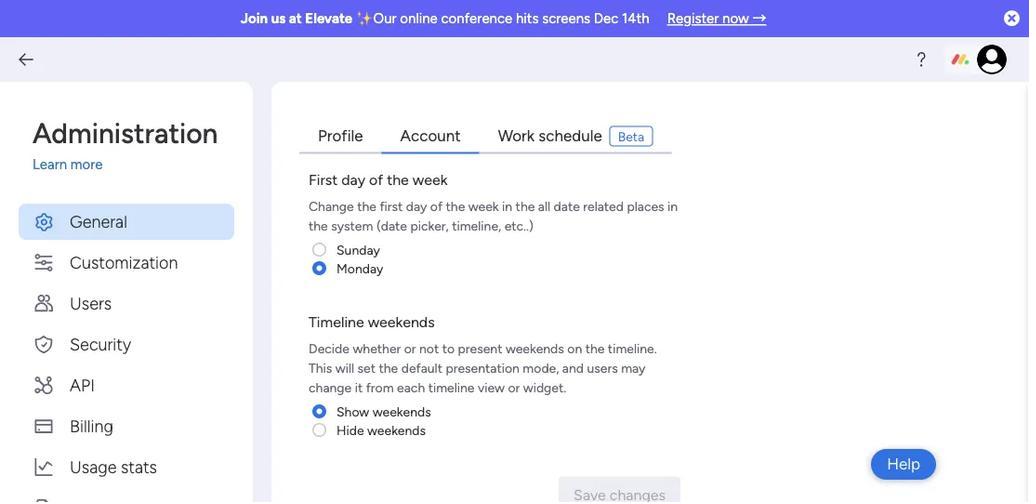 Task type: locate. For each thing, give the bounding box(es) containing it.
the up the system
[[357, 199, 377, 214]]

may
[[622, 361, 646, 376]]

day right first
[[342, 171, 366, 189]]

join
[[241, 10, 268, 27]]

1 horizontal spatial week
[[469, 199, 499, 214]]

1 vertical spatial week
[[469, 199, 499, 214]]

or left not
[[404, 341, 416, 357]]

→
[[753, 10, 767, 27]]

us
[[271, 10, 286, 27]]

users button
[[19, 285, 234, 321]]

the
[[387, 171, 409, 189], [357, 199, 377, 214], [446, 199, 465, 214], [516, 199, 535, 214], [309, 218, 328, 234], [586, 341, 605, 357], [379, 361, 398, 376]]

administration
[[33, 116, 218, 150]]

or right "view"
[[508, 380, 520, 396]]

elevate
[[305, 10, 353, 27]]

stats
[[121, 457, 157, 477]]

change the first day of the week in the all date related places in the system (date picker, timeline, etc..)
[[309, 199, 678, 234]]

0 horizontal spatial of
[[369, 171, 383, 189]]

billing button
[[19, 408, 234, 444]]

whether
[[353, 341, 401, 357]]

of up picker,
[[431, 199, 443, 214]]

day up picker,
[[406, 199, 427, 214]]

to
[[443, 341, 455, 357]]

profile link
[[300, 119, 382, 154]]

default
[[402, 361, 443, 376]]

day inside change the first day of the week in the all date related places in the system (date picker, timeline, etc..)
[[406, 199, 427, 214]]

back to workspace image
[[17, 50, 35, 69]]

schedule
[[539, 126, 603, 145]]

register now →
[[668, 10, 767, 27]]

14th
[[622, 10, 650, 27]]

it
[[355, 380, 363, 396]]

decide whether or not to present weekends on the timeline. this will set the default presentation mode, and users may change it from each timeline view or widget.
[[309, 341, 657, 396]]

in up etc..)
[[502, 199, 513, 214]]

api
[[70, 375, 95, 395]]

in
[[502, 199, 513, 214], [668, 199, 678, 214]]

of up first
[[369, 171, 383, 189]]

all
[[538, 199, 551, 214]]

week
[[413, 171, 448, 189], [469, 199, 499, 214]]

view
[[478, 380, 505, 396]]

in right places
[[668, 199, 678, 214]]

tidy up (tidy boards and retire items that you don't use) image
[[33, 497, 55, 502]]

timeline,
[[452, 218, 502, 234]]

register now → link
[[668, 10, 767, 27]]

0 horizontal spatial week
[[413, 171, 448, 189]]

week inside change the first day of the week in the all date related places in the system (date picker, timeline, etc..)
[[469, 199, 499, 214]]

day
[[342, 171, 366, 189], [406, 199, 427, 214]]

hide weekends
[[337, 422, 426, 438]]

week down account 'link'
[[413, 171, 448, 189]]

usage stats button
[[19, 449, 234, 485]]

learn more link
[[33, 154, 234, 175]]

of inside change the first day of the week in the all date related places in the system (date picker, timeline, etc..)
[[431, 199, 443, 214]]

users
[[70, 293, 112, 313]]

hits
[[516, 10, 539, 27]]

weekends
[[368, 314, 435, 331], [506, 341, 565, 357], [373, 404, 431, 420], [368, 422, 426, 438]]

general
[[70, 211, 127, 231]]

0 horizontal spatial or
[[404, 341, 416, 357]]

change
[[309, 380, 352, 396]]

1 horizontal spatial of
[[431, 199, 443, 214]]

1 horizontal spatial in
[[668, 199, 678, 214]]

profile
[[318, 126, 363, 145]]

change
[[309, 199, 354, 214]]

0 horizontal spatial in
[[502, 199, 513, 214]]

week up 'timeline,'
[[469, 199, 499, 214]]

register
[[668, 10, 719, 27]]

of
[[369, 171, 383, 189], [431, 199, 443, 214]]

1 vertical spatial of
[[431, 199, 443, 214]]

weekends down show weekends
[[368, 422, 426, 438]]

show
[[337, 404, 370, 420]]

weekends for timeline weekends
[[368, 314, 435, 331]]

0 vertical spatial day
[[342, 171, 366, 189]]

weekends up whether
[[368, 314, 435, 331]]

1 horizontal spatial day
[[406, 199, 427, 214]]

timeline
[[309, 314, 364, 331]]

will
[[336, 361, 355, 376]]

weekends up the mode,
[[506, 341, 565, 357]]

administration learn more
[[33, 116, 218, 173]]

customization button
[[19, 244, 234, 280]]

related
[[584, 199, 624, 214]]

or
[[404, 341, 416, 357], [508, 380, 520, 396]]

weekends down each
[[373, 404, 431, 420]]

help button
[[872, 449, 937, 480]]

learn
[[33, 156, 67, 173]]

the down change in the top left of the page
[[309, 218, 328, 234]]

1 vertical spatial or
[[508, 380, 520, 396]]

1 vertical spatial day
[[406, 199, 427, 214]]

system
[[331, 218, 373, 234]]

and
[[563, 361, 584, 376]]

set
[[358, 361, 376, 376]]

dec
[[594, 10, 619, 27]]

0 vertical spatial week
[[413, 171, 448, 189]]

api button
[[19, 367, 234, 403]]

join us at elevate ✨ our online conference hits screens dec 14th
[[241, 10, 650, 27]]

help
[[888, 455, 921, 474]]

usage
[[70, 457, 117, 477]]

picker,
[[411, 218, 449, 234]]

bob builder image
[[978, 45, 1008, 74]]

hide
[[337, 422, 364, 438]]



Task type: vqa. For each thing, say whether or not it's contained in the screenshot.
or to the top
yes



Task type: describe. For each thing, give the bounding box(es) containing it.
security
[[70, 334, 131, 354]]

usage stats
[[70, 457, 157, 477]]

0 horizontal spatial day
[[342, 171, 366, 189]]

from
[[366, 380, 394, 396]]

mode,
[[523, 361, 560, 376]]

billing
[[70, 416, 113, 436]]

show weekends
[[337, 404, 431, 420]]

1 in from the left
[[502, 199, 513, 214]]

timeline
[[429, 380, 475, 396]]

help image
[[913, 50, 931, 69]]

online
[[400, 10, 438, 27]]

first
[[380, 199, 403, 214]]

first
[[309, 171, 338, 189]]

at
[[289, 10, 302, 27]]

each
[[397, 380, 425, 396]]

✨
[[356, 10, 370, 27]]

decide
[[309, 341, 350, 357]]

weekends for hide weekends
[[368, 422, 426, 438]]

the up 'timeline,'
[[446, 199, 465, 214]]

now
[[723, 10, 750, 27]]

conference
[[441, 10, 513, 27]]

work schedule
[[498, 126, 603, 145]]

beta
[[618, 128, 645, 144]]

weekends for show weekends
[[373, 404, 431, 420]]

date
[[554, 199, 580, 214]]

places
[[627, 199, 665, 214]]

etc..)
[[505, 218, 534, 234]]

the up first
[[387, 171, 409, 189]]

more
[[70, 156, 103, 173]]

timeline weekends
[[309, 314, 435, 331]]

present
[[458, 341, 503, 357]]

widget.
[[523, 380, 567, 396]]

weekends inside the decide whether or not to present weekends on the timeline. this will set the default presentation mode, and users may change it from each timeline view or widget.
[[506, 341, 565, 357]]

on
[[568, 341, 583, 357]]

account link
[[382, 119, 480, 154]]

the up from on the bottom left of the page
[[379, 361, 398, 376]]

timeline.
[[608, 341, 657, 357]]

2 in from the left
[[668, 199, 678, 214]]

our
[[374, 10, 397, 27]]

screens
[[543, 10, 591, 27]]

customization
[[70, 252, 178, 272]]

sunday
[[337, 242, 380, 258]]

security button
[[19, 326, 234, 362]]

not
[[420, 341, 439, 357]]

general button
[[19, 203, 234, 240]]

this
[[309, 361, 332, 376]]

0 vertical spatial of
[[369, 171, 383, 189]]

work
[[498, 126, 535, 145]]

first day of the week
[[309, 171, 448, 189]]

presentation
[[446, 361, 520, 376]]

monday
[[337, 260, 384, 276]]

1 horizontal spatial or
[[508, 380, 520, 396]]

users
[[587, 361, 618, 376]]

account
[[401, 126, 461, 145]]

the left all at top right
[[516, 199, 535, 214]]

(date
[[377, 218, 407, 234]]

0 vertical spatial or
[[404, 341, 416, 357]]

the right on
[[586, 341, 605, 357]]



